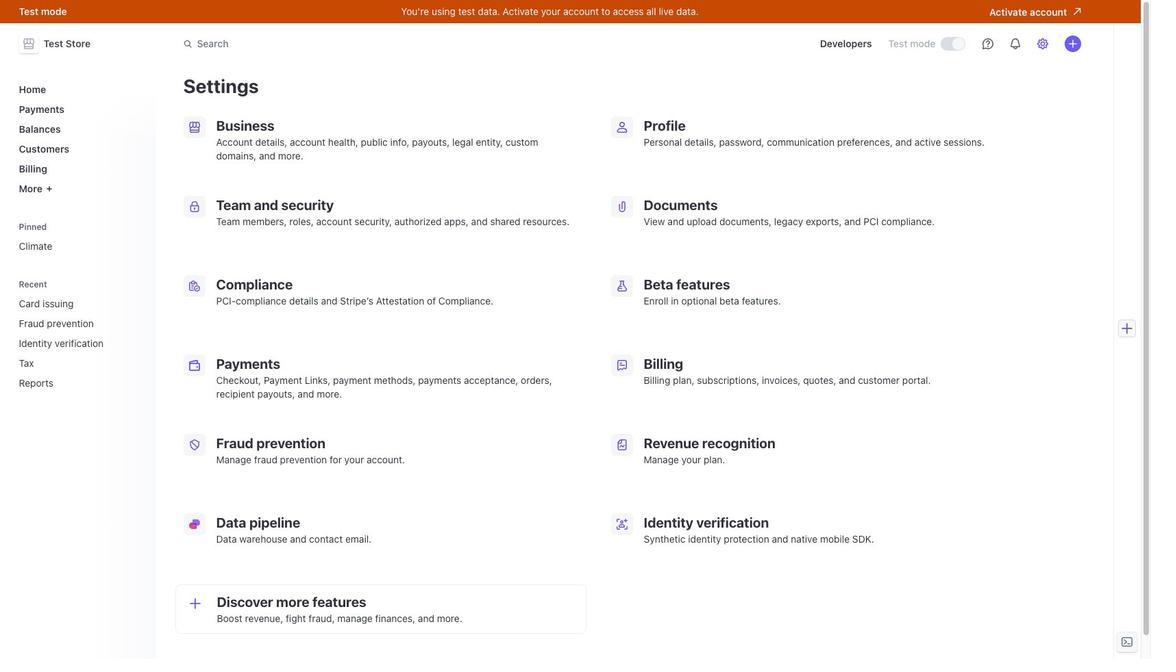 Task type: locate. For each thing, give the bounding box(es) containing it.
2 recent element from the top
[[13, 293, 148, 395]]

pinned element
[[13, 222, 148, 258]]

None search field
[[175, 31, 562, 57]]

notifications image
[[1010, 38, 1021, 49]]

Test mode checkbox
[[941, 38, 964, 50]]

Search text field
[[175, 31, 562, 57]]

recent element
[[13, 280, 148, 395], [13, 293, 148, 395]]



Task type: describe. For each thing, give the bounding box(es) containing it.
help image
[[982, 38, 993, 49]]

1 recent element from the top
[[13, 280, 148, 395]]

settings image
[[1037, 38, 1048, 49]]

core navigation links element
[[13, 78, 148, 200]]



Task type: vqa. For each thing, say whether or not it's contained in the screenshot.
radio
no



